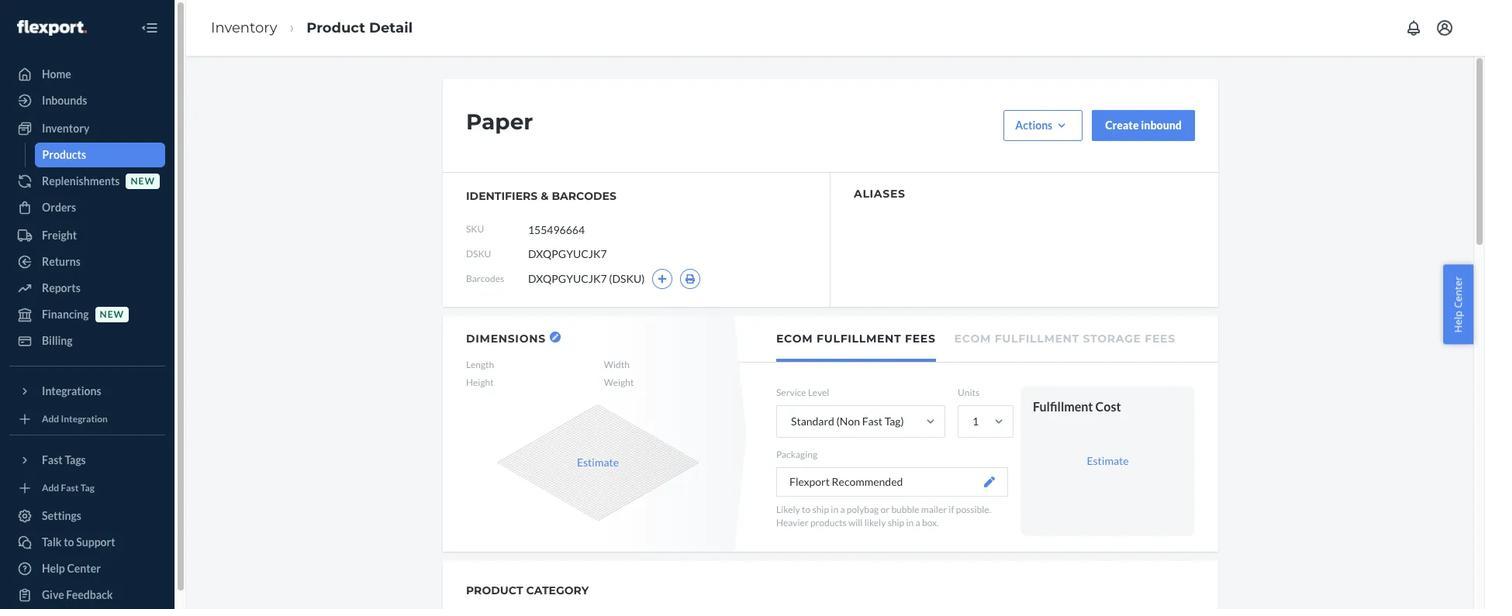 Task type: describe. For each thing, give the bounding box(es) containing it.
flexport
[[789, 476, 830, 489]]

reports link
[[9, 276, 165, 301]]

actions
[[1015, 119, 1052, 132]]

storage
[[1083, 332, 1141, 346]]

(dsku)
[[609, 272, 645, 285]]

units
[[958, 387, 980, 399]]

returns link
[[9, 250, 165, 275]]

possible.
[[956, 504, 991, 516]]

billing
[[42, 334, 73, 347]]

new for replenishments
[[131, 176, 155, 187]]

category
[[526, 584, 589, 598]]

dxqpgyucjk7 for dxqpgyucjk7 (dsku)
[[528, 272, 607, 285]]

print image
[[685, 275, 696, 284]]

talk to support button
[[9, 530, 165, 555]]

product
[[306, 19, 365, 36]]

integration
[[61, 414, 108, 425]]

packaging
[[776, 449, 817, 461]]

feedback
[[66, 589, 113, 602]]

tab list containing ecom fulfillment fees
[[739, 316, 1218, 363]]

inbounds link
[[9, 88, 165, 113]]

height
[[466, 377, 494, 389]]

0 vertical spatial fast
[[862, 415, 882, 428]]

fulfillment for storage
[[995, 332, 1079, 346]]

add fast tag link
[[9, 479, 165, 498]]

will
[[848, 518, 863, 529]]

level
[[808, 387, 829, 399]]

returns
[[42, 255, 81, 268]]

polybag
[[847, 504, 879, 516]]

estimate for estimate button
[[577, 456, 619, 469]]

create
[[1105, 119, 1139, 132]]

center inside help center link
[[67, 562, 101, 575]]

support
[[76, 536, 115, 549]]

length
[[466, 359, 494, 371]]

flexport recommended button
[[776, 468, 1008, 497]]

standard (non fast tag)
[[791, 415, 904, 428]]

fees inside tab
[[905, 332, 936, 346]]

settings link
[[9, 504, 165, 529]]

inventory inside breadcrumbs navigation
[[211, 19, 277, 36]]

inbound
[[1141, 119, 1182, 132]]

tag)
[[885, 415, 904, 428]]

products
[[810, 518, 847, 529]]

(non
[[836, 415, 860, 428]]

open notifications image
[[1404, 19, 1423, 37]]

0 horizontal spatial a
[[840, 504, 845, 516]]

1 horizontal spatial a
[[916, 518, 920, 529]]

fulfillment cost
[[1033, 399, 1121, 414]]

replenishments
[[42, 174, 120, 188]]

close navigation image
[[140, 19, 159, 37]]

inventory link inside breadcrumbs navigation
[[211, 19, 277, 36]]

help center inside help center link
[[42, 562, 101, 575]]

1 vertical spatial in
[[906, 518, 914, 529]]

dimensions
[[466, 332, 546, 346]]

1 vertical spatial inventory link
[[9, 116, 165, 141]]

financing
[[42, 308, 89, 321]]

ecom fulfillment fees
[[776, 332, 936, 346]]

if
[[949, 504, 954, 516]]

product detail
[[306, 19, 413, 36]]

standard
[[791, 415, 834, 428]]

give feedback button
[[9, 583, 165, 608]]

help center button
[[1443, 265, 1473, 345]]

to for likely
[[802, 504, 810, 516]]

1 vertical spatial ship
[[888, 518, 904, 529]]

tags
[[65, 454, 86, 467]]

estimate button
[[577, 455, 619, 471]]

home
[[42, 67, 71, 81]]

settings
[[42, 509, 81, 523]]

1
[[972, 415, 979, 428]]

fast inside dropdown button
[[42, 454, 63, 467]]

ecom for ecom fulfillment storage fees
[[954, 332, 991, 346]]

products link
[[35, 143, 165, 168]]

estimate link
[[1087, 454, 1129, 467]]

fulfillment left cost in the bottom right of the page
[[1033, 399, 1093, 414]]

cost
[[1095, 399, 1121, 414]]

recommended
[[832, 476, 903, 489]]

service level
[[776, 387, 829, 399]]

aliases
[[854, 187, 905, 201]]

dsku
[[466, 248, 491, 260]]

create inbound button
[[1092, 110, 1195, 141]]



Task type: locate. For each thing, give the bounding box(es) containing it.
ecom up units
[[954, 332, 991, 346]]

add up settings
[[42, 483, 59, 494]]

product detail link
[[306, 19, 413, 36]]

center inside the help center button
[[1451, 277, 1465, 308]]

fast left tags
[[42, 454, 63, 467]]

add for add integration
[[42, 414, 59, 425]]

product
[[466, 584, 523, 598]]

barcodes
[[466, 273, 504, 285]]

1 vertical spatial to
[[64, 536, 74, 549]]

weight
[[604, 377, 634, 389]]

2 vertical spatial fast
[[61, 483, 79, 494]]

estimate
[[1087, 454, 1129, 467], [577, 456, 619, 469]]

ecom inside tab
[[776, 332, 813, 346]]

dxqpgyucjk7 for dxqpgyucjk7
[[528, 247, 607, 261]]

heavier
[[776, 518, 809, 529]]

create inbound
[[1105, 119, 1182, 132]]

add for add fast tag
[[42, 483, 59, 494]]

fees inside tab
[[1145, 332, 1175, 346]]

or
[[881, 504, 890, 516]]

actions button
[[1004, 110, 1083, 141]]

1 vertical spatial help center
[[42, 562, 101, 575]]

new for financing
[[100, 309, 124, 321]]

plus image
[[658, 275, 667, 284]]

1 horizontal spatial inventory
[[211, 19, 277, 36]]

0 horizontal spatial estimate
[[577, 456, 619, 469]]

1 horizontal spatial estimate
[[1087, 454, 1129, 467]]

1 horizontal spatial help
[[1451, 311, 1465, 333]]

in
[[831, 504, 838, 516], [906, 518, 914, 529]]

inventory link
[[211, 19, 277, 36], [9, 116, 165, 141]]

flexport logo image
[[17, 20, 87, 35]]

open account menu image
[[1435, 19, 1454, 37]]

tag
[[80, 483, 95, 494]]

fast tags
[[42, 454, 86, 467]]

pen image
[[984, 477, 995, 488]]

ecom fulfillment storage fees
[[954, 332, 1175, 346]]

0 horizontal spatial fees
[[905, 332, 936, 346]]

1 horizontal spatial center
[[1451, 277, 1465, 308]]

home link
[[9, 62, 165, 87]]

fees
[[905, 332, 936, 346], [1145, 332, 1175, 346]]

1 vertical spatial fast
[[42, 454, 63, 467]]

fast left tag
[[61, 483, 79, 494]]

billing link
[[9, 329, 165, 354]]

barcodes
[[552, 189, 616, 203]]

ecom inside tab
[[954, 332, 991, 346]]

0 horizontal spatial ship
[[812, 504, 829, 516]]

1 horizontal spatial ecom
[[954, 332, 991, 346]]

2 add from the top
[[42, 483, 59, 494]]

1 vertical spatial center
[[67, 562, 101, 575]]

add
[[42, 414, 59, 425], [42, 483, 59, 494]]

fast tags button
[[9, 448, 165, 473]]

to
[[802, 504, 810, 516], [64, 536, 74, 549]]

0 horizontal spatial in
[[831, 504, 838, 516]]

center
[[1451, 277, 1465, 308], [67, 562, 101, 575]]

1 horizontal spatial fees
[[1145, 332, 1175, 346]]

0 vertical spatial center
[[1451, 277, 1465, 308]]

1 horizontal spatial to
[[802, 504, 810, 516]]

fast left tag)
[[862, 415, 882, 428]]

bubble
[[891, 504, 919, 516]]

0 vertical spatial inventory
[[211, 19, 277, 36]]

flexport recommended
[[789, 476, 903, 489]]

ship down the bubble
[[888, 518, 904, 529]]

width
[[604, 359, 630, 371]]

fulfillment inside tab
[[817, 332, 901, 346]]

1 horizontal spatial ship
[[888, 518, 904, 529]]

dxqpgyucjk7 (dsku)
[[528, 272, 645, 285]]

tab list
[[739, 316, 1218, 363]]

add integration link
[[9, 410, 165, 429]]

freight
[[42, 229, 77, 242]]

ship
[[812, 504, 829, 516], [888, 518, 904, 529]]

ecom for ecom fulfillment fees
[[776, 332, 813, 346]]

products
[[42, 148, 86, 161]]

0 vertical spatial ship
[[812, 504, 829, 516]]

give feedback
[[42, 589, 113, 602]]

None text field
[[528, 215, 644, 244]]

orders
[[42, 201, 76, 214]]

0 vertical spatial add
[[42, 414, 59, 425]]

talk to support
[[42, 536, 115, 549]]

1 vertical spatial a
[[916, 518, 920, 529]]

0 horizontal spatial inventory link
[[9, 116, 165, 141]]

fulfillment up level
[[817, 332, 901, 346]]

ecom fulfillment fees tab
[[776, 316, 936, 362]]

dxqpgyucjk7
[[528, 247, 607, 261], [528, 272, 607, 285]]

integrations button
[[9, 379, 165, 404]]

product category
[[466, 584, 589, 598]]

to inside button
[[64, 536, 74, 549]]

2 dxqpgyucjk7 from the top
[[528, 272, 607, 285]]

inbounds
[[42, 94, 87, 107]]

1 vertical spatial inventory
[[42, 122, 89, 135]]

to inside likely to ship in a polybag or bubble mailer if possible. heavier products will likely ship in a box.
[[802, 504, 810, 516]]

add fast tag
[[42, 483, 95, 494]]

0 vertical spatial a
[[840, 504, 845, 516]]

dxqpgyucjk7 left the (dsku)
[[528, 272, 607, 285]]

identifiers
[[466, 189, 538, 203]]

1 vertical spatial new
[[100, 309, 124, 321]]

box.
[[922, 518, 939, 529]]

1 vertical spatial add
[[42, 483, 59, 494]]

1 horizontal spatial new
[[131, 176, 155, 187]]

0 horizontal spatial new
[[100, 309, 124, 321]]

0 horizontal spatial inventory
[[42, 122, 89, 135]]

ecom fulfillment storage fees tab
[[954, 316, 1175, 359]]

1 vertical spatial help
[[42, 562, 65, 575]]

dxqpgyucjk7 up dxqpgyucjk7 (dsku)
[[528, 247, 607, 261]]

paper
[[466, 109, 533, 135]]

0 horizontal spatial help
[[42, 562, 65, 575]]

in down the bubble
[[906, 518, 914, 529]]

mailer
[[921, 504, 947, 516]]

0 horizontal spatial ecom
[[776, 332, 813, 346]]

integrations
[[42, 385, 101, 398]]

0 vertical spatial in
[[831, 504, 838, 516]]

to right talk
[[64, 536, 74, 549]]

0 vertical spatial inventory link
[[211, 19, 277, 36]]

0 vertical spatial help
[[1451, 311, 1465, 333]]

ship up products
[[812, 504, 829, 516]]

0 vertical spatial dxqpgyucjk7
[[528, 247, 607, 261]]

sku
[[466, 224, 484, 235]]

fulfillment inside tab
[[995, 332, 1079, 346]]

likely
[[864, 518, 886, 529]]

reports
[[42, 281, 80, 295]]

talk
[[42, 536, 62, 549]]

0 vertical spatial to
[[802, 504, 810, 516]]

2 ecom from the left
[[954, 332, 991, 346]]

1 horizontal spatial help center
[[1451, 277, 1465, 333]]

fast
[[862, 415, 882, 428], [42, 454, 63, 467], [61, 483, 79, 494]]

a
[[840, 504, 845, 516], [916, 518, 920, 529]]

0 horizontal spatial to
[[64, 536, 74, 549]]

add integration
[[42, 414, 108, 425]]

a up products
[[840, 504, 845, 516]]

0 horizontal spatial center
[[67, 562, 101, 575]]

0 horizontal spatial help center
[[42, 562, 101, 575]]

1 horizontal spatial inventory link
[[211, 19, 277, 36]]

help center link
[[9, 557, 165, 582]]

1 dxqpgyucjk7 from the top
[[528, 247, 607, 261]]

fulfillment for fees
[[817, 332, 901, 346]]

likely
[[776, 504, 800, 516]]

new down products link
[[131, 176, 155, 187]]

fulfillment left the storage
[[995, 332, 1079, 346]]

help center inside button
[[1451, 277, 1465, 333]]

to for talk
[[64, 536, 74, 549]]

detail
[[369, 19, 413, 36]]

1 add from the top
[[42, 414, 59, 425]]

0 vertical spatial new
[[131, 176, 155, 187]]

service
[[776, 387, 806, 399]]

help inside button
[[1451, 311, 1465, 333]]

fulfillment
[[817, 332, 901, 346], [995, 332, 1079, 346], [1033, 399, 1093, 414]]

give
[[42, 589, 64, 602]]

new
[[131, 176, 155, 187], [100, 309, 124, 321]]

breadcrumbs navigation
[[199, 5, 425, 51]]

ecom
[[776, 332, 813, 346], [954, 332, 991, 346]]

2 fees from the left
[[1145, 332, 1175, 346]]

0 vertical spatial help center
[[1451, 277, 1465, 333]]

1 ecom from the left
[[776, 332, 813, 346]]

ecom up service
[[776, 332, 813, 346]]

freight link
[[9, 223, 165, 248]]

identifiers & barcodes
[[466, 189, 616, 203]]

a left box.
[[916, 518, 920, 529]]

help
[[1451, 311, 1465, 333], [42, 562, 65, 575]]

1 horizontal spatial in
[[906, 518, 914, 529]]

1 vertical spatial dxqpgyucjk7
[[528, 272, 607, 285]]

likely to ship in a polybag or bubble mailer if possible. heavier products will likely ship in a box.
[[776, 504, 991, 529]]

in up products
[[831, 504, 838, 516]]

new down reports link in the left of the page
[[100, 309, 124, 321]]

to right likely
[[802, 504, 810, 516]]

add left integration
[[42, 414, 59, 425]]

pencil alt image
[[552, 334, 558, 340]]

estimate for estimate link
[[1087, 454, 1129, 467]]

&
[[541, 189, 549, 203]]

1 fees from the left
[[905, 332, 936, 346]]

inventory
[[211, 19, 277, 36], [42, 122, 89, 135]]



Task type: vqa. For each thing, say whether or not it's contained in the screenshot.
the left arrive
no



